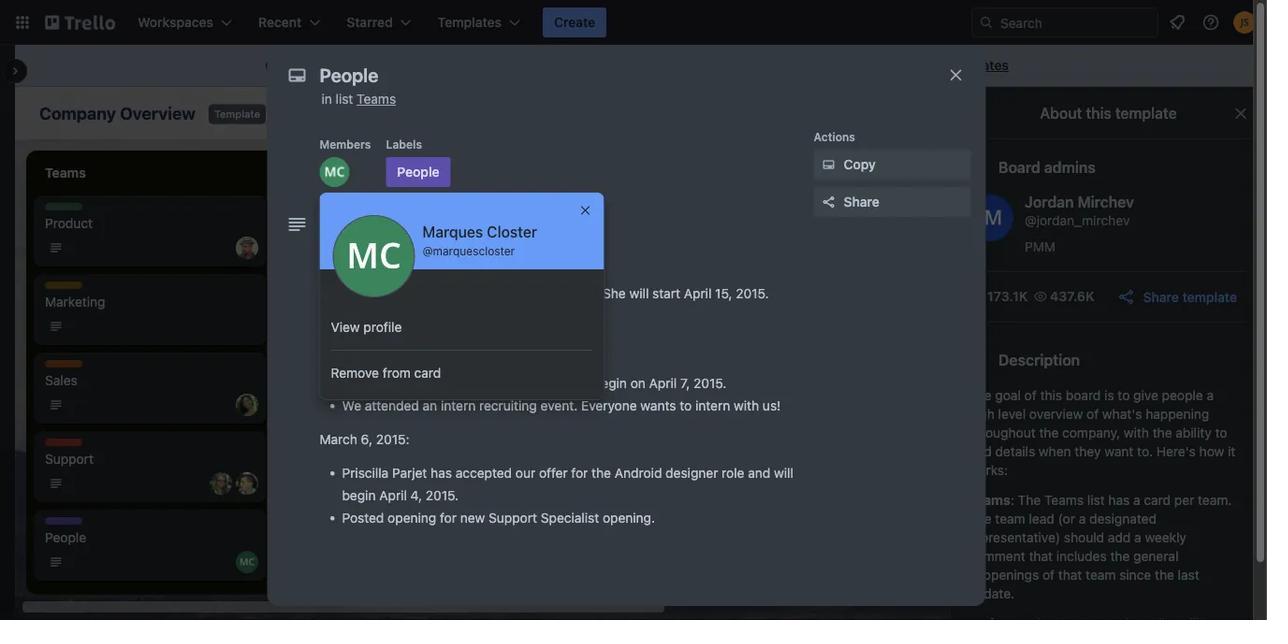 Task type: vqa. For each thing, say whether or not it's contained in the screenshot.
card
yes



Task type: describe. For each thing, give the bounding box(es) containing it.
0 horizontal spatial of
[[1025, 388, 1037, 403]]

1 color: blue, title: "it" element from the left
[[577, 203, 614, 217]]

2015: for march 20, 2015:
[[384, 252, 417, 268]]

hired
[[342, 286, 375, 301]]

to up what's
[[1118, 388, 1130, 403]]

posted inside priscilla parjet has accepted our offer for the android designer role and will begin april 4, 2015. posted opening for new support specialist opening.
[[342, 511, 384, 526]]

ios
[[341, 313, 362, 329]]

1 vertical spatial the
[[1018, 493, 1041, 508]]

overview
[[1030, 407, 1083, 422]]

color: yellow, title: "marketing" element for increase conversion rate by 20% by q3
[[311, 379, 365, 393]]

ship
[[311, 313, 338, 329]]

product marketing brand guidelines
[[577, 283, 679, 310]]

as
[[458, 286, 472, 301]]

our inside tom lee accepted our sales offer. he will begin on april 7, 2015. we attended an intern recruiting event. everyone wants to intern with us!
[[457, 376, 477, 391]]

march 13, 2015:
[[320, 342, 415, 358]]

recruiting
[[479, 398, 537, 414]]

john smith (johnsmith38824343) image
[[1234, 11, 1256, 34]]

revenue
[[400, 216, 448, 231]]

0 horizontal spatial in
[[322, 91, 332, 107]]

begin inside tom lee accepted our sales offer. he will begin on april 7, 2015. we attended an intern recruiting event. everyone wants to intern with us!
[[593, 376, 627, 391]]

carter
[[416, 286, 454, 301]]

to.
[[1137, 444, 1153, 460]]

hired kathy carter as our new node.js dev. she will start april 15, 2015. posted opening for a windows mobile dev.
[[342, 286, 769, 324]]

accepted inside tom lee accepted our sales offer. he will begin on april 7, 2015. we attended an intern recruiting event. everyone wants to intern with us!
[[397, 376, 453, 391]]

opening.
[[603, 511, 655, 526]]

john opherson (johnopherson) image
[[859, 100, 885, 126]]

1 vertical spatial amy freiderson (amyfreiderson) image
[[210, 473, 232, 495]]

marquescloster
[[433, 244, 515, 257]]

oct 17, 2022
[[599, 320, 666, 333]]

add
[[1108, 530, 1131, 546]]

teams link
[[357, 91, 396, 107]]

by down offer.
[[512, 392, 526, 407]]

13,
[[361, 342, 378, 358]]

sm image
[[820, 155, 838, 174]]

beth orthman (bethorthman) image for sales
[[236, 394, 258, 417]]

0 vertical spatial this
[[1086, 104, 1112, 122]]

0 horizontal spatial list
[[336, 91, 353, 107]]

march for march 6, 2015:
[[320, 432, 357, 447]]

brand
[[577, 294, 612, 310]]

it inside it develop engineering blog
[[577, 204, 587, 217]]

0 vertical spatial chris temperson (christemperson) image
[[835, 100, 861, 126]]

and
[[748, 466, 771, 481]]

help
[[890, 373, 918, 388]]

explore
[[862, 58, 909, 73]]

campaign
[[923, 294, 984, 310]]

increase sales revenue by 30% in q3 link
[[311, 214, 528, 252]]

specialist
[[541, 511, 599, 526]]

color: yellow, title: "marketing" element up oct 17, 2022
[[618, 282, 672, 296]]

a left public
[[327, 58, 334, 73]]

works:
[[969, 463, 1008, 478]]

people
[[1162, 388, 1203, 403]]

internet
[[544, 58, 591, 73]]

the goal of this board is to give people a high level overview of what's happening throughout the company, with the ability to find details when they want to. here's how it works:
[[969, 388, 1236, 478]]

the inside the goal of this board is to give people a high level overview of what's happening throughout the company, with the ability to find details when they want to. here's how it works:
[[969, 388, 992, 403]]

in list teams
[[322, 91, 396, 107]]

this
[[285, 58, 310, 73]]

0 horizontal spatial color: purple, title: "people" element
[[45, 518, 82, 532]]

0 vertical spatial marques closter (marquescloster) image
[[320, 157, 350, 187]]

1 horizontal spatial amy freiderson (amyfreiderson) image
[[786, 100, 812, 126]]

1 vertical spatial team
[[1086, 568, 1116, 583]]

opening inside priscilla parjet has accepted our offer for the android designer role and will begin april 4, 2015. posted opening for new support specialist opening.
[[388, 511, 436, 526]]

to up "how"
[[1216, 425, 1228, 441]]

accepted inside priscilla parjet has accepted our offer for the android designer role and will begin april 4, 2015. posted opening for new support specialist opening.
[[456, 466, 512, 481]]

product link
[[45, 214, 255, 233]]

0 horizontal spatial chris temperson (christemperson) image
[[775, 237, 798, 259]]

social media campaign link
[[842, 293, 1060, 312]]

template inside share template button
[[1183, 289, 1237, 305]]

sales up color: red, title: "support" "element"
[[45, 373, 77, 388]]

for inside the hired kathy carter as our new node.js dev. she will start april 15, 2015. posted opening for a windows mobile dev.
[[440, 308, 457, 324]]

marketing for analytics
[[577, 361, 631, 374]]

update
[[842, 373, 887, 388]]

in inside sales increase sales revenue by 30% in q3
[[502, 216, 512, 231]]

view profile
[[331, 320, 402, 335]]

description for goal
[[999, 351, 1080, 369]]

sales increase sales revenue by 30% in q3
[[311, 204, 512, 250]]

this is a public template for anyone on the internet to copy.
[[285, 58, 642, 73]]

list inside : the teams list has a card per team. the team lead (or a designated representative) should add a weekly comment that includes the general happenings of that team since the last update.
[[1088, 493, 1105, 508]]

to left 'copy.'
[[594, 58, 606, 73]]

2015: for march 13, 2015:
[[382, 342, 415, 358]]

the inside priscilla parjet has accepted our offer for the android designer role and will begin april 4, 2015. posted opening for new support specialist opening.
[[592, 466, 611, 481]]

us!
[[763, 398, 781, 414]]

brand guidelines link
[[577, 293, 794, 312]]

1 vertical spatial template
[[1116, 104, 1177, 122]]

a up designated
[[1134, 493, 1141, 508]]

an
[[423, 398, 437, 414]]

17,
[[621, 320, 635, 333]]

the down add
[[1111, 549, 1130, 564]]

find
[[969, 444, 992, 460]]

on inside tom lee accepted our sales offer. he will begin on april 7, 2015. we attended an intern recruiting event. everyone wants to intern with us!
[[631, 376, 646, 391]]

product for ship
[[311, 301, 354, 315]]

company,
[[1063, 425, 1121, 441]]

board for board
[[373, 105, 409, 121]]

increase for sales
[[311, 216, 362, 231]]

posted inside the hired kathy carter as our new node.js dev. she will start april 15, 2015. posted opening for a windows mobile dev.
[[342, 308, 384, 324]]

opening inside the hired kathy carter as our new node.js dev. she will start april 15, 2015. posted opening for a windows mobile dev.
[[388, 308, 436, 324]]

6,
[[361, 432, 373, 447]]

2 horizontal spatial of
[[1087, 407, 1099, 422]]

1 vertical spatial that
[[1058, 568, 1082, 583]]

high
[[969, 407, 995, 422]]

oct for oct 17, 2022
[[599, 320, 618, 333]]

share for share template
[[1143, 289, 1179, 305]]

color: yellow, title: "marketing" element for analytics data
[[577, 360, 631, 374]]

wants
[[641, 398, 676, 414]]

the left the internet
[[521, 58, 540, 73]]

lead
[[1029, 512, 1055, 527]]

blog
[[705, 216, 732, 231]]

2 intern from the left
[[695, 398, 730, 414]]

description for 20,
[[320, 216, 401, 234]]

more
[[912, 58, 944, 73]]

everyone
[[581, 398, 637, 414]]

1 horizontal spatial teams
[[969, 493, 1011, 508]]

marketing for marketing
[[45, 283, 99, 296]]

0 vertical spatial card
[[414, 366, 441, 381]]

sales inside tom lee accepted our sales offer. he will begin on april 7, 2015. we attended an intern recruiting event. everyone wants to intern with us!
[[480, 376, 511, 391]]

our for accepted
[[516, 466, 536, 481]]

lee
[[371, 376, 393, 391]]

website
[[842, 216, 891, 231]]

2015. inside priscilla parjet has accepted our offer for the android designer role and will begin april 4, 2015. posted opening for new support specialist opening.
[[426, 488, 459, 504]]

product for marketing
[[577, 283, 620, 296]]

open information menu image
[[1202, 13, 1221, 32]]

1 horizontal spatial color: purple, title: "people" element
[[386, 157, 451, 187]]

start
[[653, 286, 681, 301]]

new inside priscilla parjet has accepted our offer for the android designer role and will begin april 4, 2015. posted opening for new support specialist opening.
[[460, 511, 485, 526]]

a right add
[[1135, 530, 1142, 546]]

develop
[[577, 216, 626, 231]]

node.js
[[527, 286, 571, 301]]

product ship ios app
[[311, 301, 389, 329]]

board
[[1066, 388, 1101, 403]]

priscilla
[[342, 466, 389, 481]]

:
[[1011, 493, 1015, 508]]

explore more templates link
[[851, 51, 1020, 80]]

guidelines
[[616, 294, 679, 310]]

april inside tom lee accepted our sales offer. he will begin on april 7, 2015. we attended an intern recruiting event. everyone wants to intern with us!
[[649, 376, 677, 391]]

jordan mirchev @jordan_mirchev
[[1025, 193, 1134, 228]]

0 vertical spatial 2022
[[640, 241, 667, 255]]

0 vertical spatial dev.
[[574, 286, 599, 301]]

overview
[[120, 103, 196, 123]]

sales for increase
[[311, 204, 340, 217]]

offer.
[[515, 376, 546, 391]]

0 notifications image
[[1166, 11, 1189, 34]]

event.
[[541, 398, 578, 414]]

2015. inside the hired kathy carter as our new node.js dev. she will start april 15, 2015. posted opening for a windows mobile dev.
[[736, 286, 769, 301]]

support support
[[45, 440, 94, 467]]

2015. inside tom lee accepted our sales offer. he will begin on april 7, 2015. we attended an intern recruiting event. everyone wants to intern with us!
[[694, 376, 727, 391]]

color: orange, title: "sales" element for sales
[[45, 360, 82, 374]]

board admins
[[999, 159, 1096, 176]]

it
[[1228, 444, 1236, 460]]

chris temperson (christemperson) image
[[236, 237, 258, 259]]

april inside priscilla parjet has accepted our offer for the android designer role and will begin april 4, 2015. posted opening for new support specialist opening.
[[379, 488, 407, 504]]

our for as
[[475, 286, 495, 301]]

sales inside sales increase sales revenue by 30% in q3
[[366, 216, 397, 231]]

0 vertical spatial is
[[314, 58, 324, 73]]

march 6, 2015:
[[320, 432, 410, 447]]

app
[[366, 313, 389, 329]]

: the teams list has a card per team. the team lead (or a designated representative) should add a weekly comment that includes the general happenings of that team since the last update.
[[969, 493, 1232, 602]]

view
[[331, 320, 360, 335]]

173.1k
[[988, 289, 1028, 304]]

q3 for sales
[[311, 234, 329, 250]]

2015: for march 6, 2015:
[[376, 432, 410, 447]]

will inside the hired kathy carter as our new node.js dev. she will start april 15, 2015. posted opening for a windows mobile dev.
[[630, 286, 649, 301]]

to inside tom lee accepted our sales offer. he will begin on april 7, 2015. we attended an intern recruiting event. everyone wants to intern with us!
[[680, 398, 692, 414]]

copy link
[[814, 150, 971, 180]]

analytics data link
[[577, 372, 794, 390]]

is inside the goal of this board is to give people a high level overview of what's happening throughout the company, with the ability to find details when they want to. here's how it works:
[[1105, 388, 1115, 403]]

1 vertical spatial marques closter (marquescloster) image
[[333, 215, 415, 298]]

teams for in list teams
[[357, 91, 396, 107]]

since
[[1120, 568, 1152, 583]]

offer
[[539, 466, 568, 481]]

windows
[[471, 308, 526, 324]]

@
[[423, 244, 433, 257]]

the up the "here's"
[[1153, 425, 1172, 441]]



Task type: locate. For each thing, give the bounding box(es) containing it.
that down includes
[[1058, 568, 1082, 583]]

marketing for increase
[[311, 380, 365, 393]]

marketing inside marketing increase conversion rate by 20% by q3
[[311, 380, 365, 393]]

level
[[998, 407, 1026, 422]]

color: purple, title: "people" element
[[386, 157, 451, 187], [45, 518, 82, 532]]

color: orange, title: "sales" element
[[311, 203, 348, 217], [45, 360, 82, 374]]

our left offer
[[516, 466, 536, 481]]

the up representative)
[[969, 512, 992, 527]]

of right goal
[[1025, 388, 1037, 403]]

the up when
[[1039, 425, 1059, 441]]

@jordan_mirchev
[[1025, 213, 1130, 228]]

representative)
[[969, 530, 1061, 546]]

2 vertical spatial 2022
[[643, 399, 670, 412]]

0 horizontal spatial new
[[460, 511, 485, 526]]

0 vertical spatial beth orthman (bethorthman) image
[[509, 256, 532, 278]]

1 opening from the top
[[388, 308, 436, 324]]

attended
[[365, 398, 419, 414]]

increase inside sales increase sales revenue by 30% in q3
[[311, 216, 362, 231]]

will inside tom lee accepted our sales offer. he will begin on april 7, 2015. we attended an intern recruiting event. everyone wants to intern with us!
[[570, 376, 590, 391]]

description up march 20, 2015:
[[320, 216, 401, 234]]

is right this on the left of page
[[314, 58, 324, 73]]

color: yellow, title: "marketing" element down product product
[[45, 282, 99, 296]]

ability
[[1176, 425, 1212, 441]]

1 posted from the top
[[342, 308, 384, 324]]

our inside the hired kathy carter as our new node.js dev. she will start april 15, 2015. posted opening for a windows mobile dev.
[[475, 286, 495, 301]]

people for people people
[[45, 519, 82, 532]]

color: purple, title: "people" element down labels
[[386, 157, 451, 187]]

to down the 7,
[[680, 398, 692, 414]]

marketing inside "marketing analytics data"
[[577, 361, 631, 374]]

2 vertical spatial our
[[516, 466, 536, 481]]

2 posted from the top
[[342, 511, 384, 526]]

0 horizontal spatial share
[[844, 194, 880, 210]]

2 horizontal spatial teams
[[1045, 493, 1084, 508]]

0 horizontal spatial will
[[570, 376, 590, 391]]

the right ':'
[[1018, 493, 1041, 508]]

team.
[[1198, 493, 1232, 508]]

0 vertical spatial posted
[[342, 308, 384, 324]]

color: blue, title: "it" element down copy link on the right top
[[884, 203, 921, 217]]

0 vertical spatial color: orange, title: "sales" element
[[311, 203, 348, 217]]

0 vertical spatial list
[[336, 91, 353, 107]]

2022 right '18,'
[[640, 241, 667, 255]]

teams down public
[[357, 91, 396, 107]]

1 vertical spatial beth orthman (bethorthman) image
[[236, 394, 258, 417]]

about this template
[[1040, 104, 1177, 122]]

color: yellow, title: "marketing" element up nov
[[577, 360, 631, 374]]

2 vertical spatial march
[[320, 432, 357, 447]]

it inside product it website redesign
[[884, 204, 894, 217]]

3 march from the top
[[320, 432, 357, 447]]

sales down marketing marketing
[[45, 361, 74, 374]]

1 march from the top
[[320, 252, 357, 268]]

with left us!
[[734, 398, 759, 414]]

weekly
[[1145, 530, 1187, 546]]

1 horizontal spatial of
[[1043, 568, 1055, 583]]

color: yellow, title: "marketing" element
[[45, 282, 99, 296], [618, 282, 672, 296], [577, 360, 631, 374], [311, 379, 365, 393]]

0 horizontal spatial it
[[577, 204, 587, 217]]

march for march 13, 2015:
[[320, 342, 357, 358]]

our right the as
[[475, 286, 495, 301]]

2 vertical spatial will
[[774, 466, 794, 481]]

2 horizontal spatial april
[[684, 286, 712, 301]]

20%
[[480, 392, 508, 407]]

a inside the goal of this board is to give people a high level overview of what's happening throughout the company, with the ability to find details when they want to. here's how it works:
[[1207, 388, 1214, 403]]

by for 20%
[[462, 392, 477, 407]]

0 vertical spatial template
[[378, 58, 431, 73]]

0 vertical spatial of
[[1025, 388, 1037, 403]]

team down includes
[[1086, 568, 1116, 583]]

1 vertical spatial increase
[[311, 392, 362, 407]]

support left specialist on the left bottom
[[489, 511, 537, 526]]

increase up march 20, 2015:
[[311, 216, 362, 231]]

437.6k
[[1050, 289, 1095, 304]]

april left 4,
[[379, 488, 407, 504]]

0 horizontal spatial sales
[[366, 216, 397, 231]]

1 increase from the top
[[311, 216, 362, 231]]

labels
[[386, 138, 422, 151]]

a
[[327, 58, 334, 73], [460, 308, 467, 324], [1207, 388, 1214, 403], [1134, 493, 1141, 508], [1079, 512, 1086, 527], [1135, 530, 1142, 546]]

jordan mirchev link
[[1025, 193, 1134, 211]]

tom mikelbach (tommikelbach) image
[[236, 473, 258, 495]]

per
[[1175, 493, 1195, 508]]

0 vertical spatial opening
[[388, 308, 436, 324]]

a right (or
[[1079, 512, 1086, 527]]

q3 up march 20, 2015:
[[311, 234, 329, 250]]

amy freiderson (amyfreiderson) image
[[786, 100, 812, 126], [210, 473, 232, 495]]

product inside product product
[[45, 204, 88, 217]]

0 vertical spatial oct
[[599, 241, 618, 255]]

1 horizontal spatial beth orthman (bethorthman) image
[[509, 256, 532, 278]]

profile
[[364, 320, 402, 335]]

oct for oct 18, 2022
[[599, 241, 618, 255]]

our up rate
[[457, 376, 477, 391]]

on up nov 24, 2022
[[631, 376, 646, 391]]

2 vertical spatial of
[[1043, 568, 1055, 583]]

marketing analytics data
[[577, 361, 663, 388]]

0 horizontal spatial 2015.
[[426, 488, 459, 504]]

18,
[[621, 241, 637, 255]]

1 horizontal spatial this
[[1086, 104, 1112, 122]]

increase conversion rate by 20% by q3 link
[[311, 390, 528, 428]]

q3 for conversion
[[311, 410, 329, 426]]

2022 right 17,
[[638, 320, 666, 333]]

that down representative)
[[1029, 549, 1053, 564]]

this inside the goal of this board is to give people a high level overview of what's happening throughout the company, with the ability to find details when they want to. here's how it works:
[[1040, 388, 1062, 403]]

0 horizontal spatial is
[[314, 58, 324, 73]]

0 horizontal spatial team
[[995, 512, 1026, 527]]

2015. right the 7,
[[694, 376, 727, 391]]

intern
[[441, 398, 476, 414], [695, 398, 730, 414]]

1 horizontal spatial with
[[1124, 425, 1149, 441]]

beth orthman (bethorthman) image down closter
[[509, 256, 532, 278]]

1 horizontal spatial new
[[499, 286, 523, 301]]

1 vertical spatial march
[[320, 342, 357, 358]]

2015.
[[736, 286, 769, 301], [694, 376, 727, 391], [426, 488, 459, 504]]

will
[[630, 286, 649, 301], [570, 376, 590, 391], [774, 466, 794, 481]]

how
[[1200, 444, 1225, 460]]

0 vertical spatial accepted
[[397, 376, 453, 391]]

1 vertical spatial 2015.
[[694, 376, 727, 391]]

1 vertical spatial accepted
[[456, 466, 512, 481]]

new
[[499, 286, 523, 301], [460, 511, 485, 526]]

1 vertical spatial card
[[1144, 493, 1171, 508]]

1 horizontal spatial on
[[631, 376, 646, 391]]

analytics
[[577, 373, 632, 388]]

marketing inside marketing marketing
[[45, 283, 99, 296]]

1 vertical spatial q3
[[311, 410, 329, 426]]

2015. right 15,
[[736, 286, 769, 301]]

0 horizontal spatial beth orthman (bethorthman) image
[[236, 394, 258, 417]]

with
[[734, 398, 759, 414], [1124, 425, 1149, 441]]

description up goal
[[999, 351, 1080, 369]]

0 horizontal spatial description
[[320, 216, 401, 234]]

0 horizontal spatial on
[[502, 58, 517, 73]]

0 vertical spatial will
[[630, 286, 649, 301]]

beth orthman (bethorthman) image
[[509, 256, 532, 278], [236, 394, 258, 417]]

0 horizontal spatial with
[[734, 398, 759, 414]]

marques closter (marquescloster) image
[[320, 157, 350, 187], [333, 215, 415, 298]]

teams up (or
[[1045, 493, 1084, 508]]

media
[[882, 294, 919, 310]]

march
[[320, 252, 357, 268], [320, 342, 357, 358], [320, 432, 357, 447]]

0 vertical spatial team
[[995, 512, 1026, 527]]

4,
[[411, 488, 422, 504]]

product inside product it website redesign
[[842, 204, 885, 217]]

teams inside : the teams list has a card per team. the team lead (or a designated representative) should add a weekly comment that includes the general happenings of that team since the last update.
[[1045, 493, 1084, 508]]

nov 24, 2022
[[599, 399, 670, 412]]

this up overview
[[1040, 388, 1062, 403]]

our
[[475, 286, 495, 301], [457, 376, 477, 391], [516, 466, 536, 481]]

0 horizontal spatial april
[[379, 488, 407, 504]]

jordan mirchev (jordan_mirchev) image
[[884, 100, 910, 126]]

2 march from the top
[[320, 342, 357, 358]]

about
[[1040, 104, 1082, 122]]

2015: left @
[[384, 252, 417, 268]]

sales link
[[45, 372, 255, 390]]

explore more templates
[[862, 58, 1009, 73]]

members
[[320, 138, 371, 151]]

Board name text field
[[30, 98, 205, 128]]

share for share
[[844, 194, 880, 210]]

0 vertical spatial 2015:
[[384, 252, 417, 268]]

0 horizontal spatial intern
[[441, 398, 476, 414]]

andre gorte (andregorte) image
[[811, 100, 837, 126]]

intern down the "analytics data" link on the bottom of the page
[[695, 398, 730, 414]]

product it website redesign
[[842, 204, 951, 231]]

0 horizontal spatial board
[[373, 105, 409, 121]]

want
[[1105, 444, 1134, 460]]

1 horizontal spatial 2015.
[[694, 376, 727, 391]]

mirchev
[[1078, 193, 1134, 211]]

board
[[373, 105, 409, 121], [999, 159, 1041, 176]]

begin down priscilla
[[342, 488, 376, 504]]

our inside priscilla parjet has accepted our offer for the android designer role and will begin april 4, 2015. posted opening for new support specialist opening.
[[516, 466, 536, 481]]

0 vertical spatial our
[[475, 286, 495, 301]]

color: blue, title: "it" element
[[577, 203, 614, 217], [884, 203, 921, 217]]

board up labels
[[373, 105, 409, 121]]

increase
[[311, 216, 362, 231], [311, 392, 362, 407]]

Search field
[[994, 8, 1158, 37]]

opening down kathy
[[388, 308, 436, 324]]

it
[[577, 204, 587, 217], [884, 204, 894, 217]]

1 vertical spatial this
[[1040, 388, 1062, 403]]

color: red, title: "support" element
[[45, 439, 89, 453]]

april
[[684, 286, 712, 301], [649, 376, 677, 391], [379, 488, 407, 504]]

designated
[[1090, 512, 1157, 527]]

product inside product marketing brand guidelines
[[577, 283, 620, 296]]

intern right an
[[441, 398, 476, 414]]

1 vertical spatial color: purple, title: "people" element
[[45, 518, 82, 532]]

product for it
[[842, 204, 885, 217]]

marketing inside product marketing brand guidelines
[[618, 283, 672, 296]]

q3 inside sales increase sales revenue by 30% in q3
[[311, 234, 329, 250]]

2 horizontal spatial template
[[1183, 289, 1237, 305]]

the down general
[[1155, 568, 1175, 583]]

sales up the 20% at left bottom
[[480, 376, 511, 391]]

a down the as
[[460, 308, 467, 324]]

0 horizontal spatial teams
[[357, 91, 396, 107]]

2 horizontal spatial 2015.
[[736, 286, 769, 301]]

will inside priscilla parjet has accepted our offer for the android designer role and will begin april 4, 2015. posted opening for new support specialist opening.
[[774, 466, 794, 481]]

1 horizontal spatial color: blue, title: "it" element
[[884, 203, 921, 217]]

2 increase from the top
[[311, 392, 362, 407]]

1 vertical spatial with
[[1124, 425, 1149, 441]]

1 oct from the top
[[599, 241, 618, 255]]

accepted left offer
[[456, 466, 512, 481]]

0 vertical spatial begin
[[593, 376, 627, 391]]

product for product
[[45, 204, 88, 217]]

card inside : the teams list has a card per team. the team lead (or a designated representative) should add a weekly comment that includes the general happenings of that team since the last update.
[[1144, 493, 1171, 508]]

search image
[[979, 15, 994, 30]]

sales up march 20, 2015:
[[311, 204, 340, 217]]

data
[[635, 373, 663, 388]]

amy freiderson (amyfreiderson) image left tom mikelbach (tommikelbach) image
[[210, 473, 232, 495]]

list left teams link
[[336, 91, 353, 107]]

update help documentation
[[842, 373, 1014, 388]]

new inside the hired kathy carter as our new node.js dev. she will start april 15, 2015. posted opening for a windows mobile dev.
[[499, 286, 523, 301]]

april inside the hired kathy carter as our new node.js dev. she will start april 15, 2015. posted opening for a windows mobile dev.
[[684, 286, 712, 301]]

1 horizontal spatial team
[[1086, 568, 1116, 583]]

2 it from the left
[[884, 204, 894, 217]]

0 horizontal spatial card
[[414, 366, 441, 381]]

teams for : the teams list has a card per team. the team lead (or a designated representative) should add a weekly comment that includes the general happenings of that team since the last update.
[[1045, 493, 1084, 508]]

color: yellow, title: "marketing" element up we
[[311, 379, 365, 393]]

role
[[722, 466, 745, 481]]

has
[[431, 466, 452, 481], [1109, 493, 1130, 508]]

team
[[995, 512, 1026, 527], [1086, 568, 1116, 583]]

1 horizontal spatial sales
[[480, 376, 511, 391]]

marques
[[423, 223, 483, 241]]

of right happenings
[[1043, 568, 1055, 583]]

march for march 20, 2015:
[[320, 252, 357, 268]]

1 horizontal spatial that
[[1058, 568, 1082, 583]]

color: yellow, title: "marketing" element for marketing
[[45, 282, 99, 296]]

1 it from the left
[[577, 204, 587, 217]]

website redesign link
[[842, 214, 1060, 233]]

2022 for analytics
[[643, 399, 670, 412]]

1 vertical spatial has
[[1109, 493, 1130, 508]]

0 vertical spatial in
[[322, 91, 332, 107]]

this right about
[[1086, 104, 1112, 122]]

will right she
[[630, 286, 649, 301]]

close image
[[578, 203, 593, 218]]

is up what's
[[1105, 388, 1115, 403]]

she
[[603, 286, 626, 301]]

a right people
[[1207, 388, 1214, 403]]

with inside the goal of this board is to give people a high level overview of what's happening throughout the company, with the ability to find details when they want to. here's how it works:
[[1124, 425, 1149, 441]]

1 vertical spatial dev.
[[573, 308, 598, 324]]

of inside : the teams list has a card per team. the team lead (or a designated representative) should add a weekly comment that includes the general happenings of that team since the last update.
[[1043, 568, 1055, 583]]

conversion
[[366, 392, 431, 407]]

1 horizontal spatial list
[[1088, 493, 1105, 508]]

0 vertical spatial march
[[320, 252, 357, 268]]

1 horizontal spatial color: orange, title: "sales" element
[[311, 203, 348, 217]]

board for board admins
[[999, 159, 1041, 176]]

1 vertical spatial color: orange, title: "sales" element
[[45, 360, 82, 374]]

2 vertical spatial the
[[969, 512, 992, 527]]

teams down "works:"
[[969, 493, 1011, 508]]

1 intern from the left
[[441, 398, 476, 414]]

people link
[[45, 529, 255, 548]]

1 vertical spatial our
[[457, 376, 477, 391]]

beth orthman (bethorthman) image up tom mikelbach (tommikelbach) image
[[236, 394, 258, 417]]

includes
[[1057, 549, 1107, 564]]

of
[[1025, 388, 1037, 403], [1087, 407, 1099, 422], [1043, 568, 1055, 583]]

copy.
[[610, 58, 642, 73]]

color: orange, title: "sales" element up march 20, 2015:
[[311, 203, 348, 217]]

marketing up we
[[311, 380, 365, 393]]

2 vertical spatial 2015.
[[426, 488, 459, 504]]

nov
[[599, 399, 620, 412]]

board up the 'jordan'
[[999, 159, 1041, 176]]

begin up nov
[[593, 376, 627, 391]]

a inside the hired kathy carter as our new node.js dev. she will start april 15, 2015. posted opening for a windows mobile dev.
[[460, 308, 467, 324]]

with inside tom lee accepted our sales offer. he will begin on april 7, 2015. we attended an intern recruiting event. everyone wants to intern with us!
[[734, 398, 759, 414]]

2 q3 from the top
[[311, 410, 329, 426]]

the up high
[[969, 388, 992, 403]]

0 horizontal spatial begin
[[342, 488, 376, 504]]

increase down tom
[[311, 392, 362, 407]]

by for 30%
[[452, 216, 467, 231]]

increase for conversion
[[311, 392, 362, 407]]

0 horizontal spatial accepted
[[397, 376, 453, 391]]

marques closter (marquescloster) image
[[236, 551, 258, 574]]

1 vertical spatial share
[[1143, 289, 1179, 305]]

1 vertical spatial board
[[999, 159, 1041, 176]]

team down ':'
[[995, 512, 1026, 527]]

color: purple, title: "people" element down support support
[[45, 518, 82, 532]]

0 vertical spatial the
[[969, 388, 992, 403]]

product product
[[45, 204, 93, 231]]

share up website
[[844, 194, 880, 210]]

has up designated
[[1109, 493, 1130, 508]]

support inside support support
[[45, 440, 89, 453]]

jordan mirchev (jordan_mirchev) image
[[967, 195, 1014, 241]]

actions
[[814, 130, 855, 143]]

template
[[214, 108, 260, 120]]

1 horizontal spatial is
[[1105, 388, 1115, 403]]

sm image
[[262, 57, 281, 76]]

1 horizontal spatial has
[[1109, 493, 1130, 508]]

q3 left we
[[311, 410, 329, 426]]

for
[[435, 58, 451, 73], [440, 308, 457, 324], [571, 466, 588, 481], [440, 511, 457, 526]]

march left 6,
[[320, 432, 357, 447]]

march left 20,
[[320, 252, 357, 268]]

has inside priscilla parjet has accepted our offer for the android designer role and will begin april 4, 2015. posted opening for new support specialist opening.
[[431, 466, 452, 481]]

primary element
[[0, 0, 1267, 45]]

chris temperson (christemperson) image
[[835, 100, 861, 126], [775, 237, 798, 259]]

2015. right 4,
[[426, 488, 459, 504]]

0 vertical spatial board
[[373, 105, 409, 121]]

by right rate
[[462, 392, 477, 407]]

happenings
[[969, 568, 1039, 583]]

accepted up an
[[397, 376, 453, 391]]

share
[[844, 194, 880, 210], [1143, 289, 1179, 305]]

opening down 4,
[[388, 511, 436, 526]]

people
[[397, 164, 440, 180], [45, 519, 82, 532], [45, 530, 86, 546]]

color: orange, title: "sales" element for increase
[[311, 203, 348, 217]]

None text field
[[310, 58, 928, 92]]

support up people people
[[45, 452, 94, 467]]

card left per at the bottom of the page
[[1144, 493, 1171, 508]]

give
[[1134, 388, 1159, 403]]

product
[[45, 204, 88, 217], [842, 204, 885, 217], [45, 216, 93, 231], [577, 283, 620, 296], [311, 301, 354, 315]]

designer
[[666, 466, 718, 481]]

increase inside marketing increase conversion rate by 20% by q3
[[311, 392, 362, 407]]

color: green, title: "product" element
[[45, 203, 88, 217], [842, 203, 885, 217], [577, 282, 620, 296], [311, 300, 354, 315]]

2022 right '24,'
[[643, 399, 670, 412]]

2 opening from the top
[[388, 511, 436, 526]]

color: blue, title: "it" element up oct 18, 2022
[[577, 203, 614, 217]]

1 vertical spatial description
[[999, 351, 1080, 369]]

marques closter @ marquescloster
[[423, 223, 537, 257]]

copy
[[844, 157, 876, 172]]

people for people
[[397, 164, 440, 180]]

1 q3 from the top
[[311, 234, 329, 250]]

kathy
[[378, 286, 413, 301]]

tom lee accepted our sales offer. he will begin on april 7, 2015. we attended an intern recruiting event. everyone wants to intern with us!
[[342, 376, 781, 414]]

has inside : the teams list has a card per team. the team lead (or a designated representative) should add a weekly comment that includes the general happenings of that team since the last update.
[[1109, 493, 1130, 508]]

by left 30%
[[452, 216, 467, 231]]

2 color: blue, title: "it" element from the left
[[884, 203, 921, 217]]

1 vertical spatial oct
[[599, 320, 618, 333]]

sales inside sales increase sales revenue by 30% in q3
[[311, 204, 340, 217]]

march 20, 2015:
[[320, 252, 417, 268]]

0 vertical spatial that
[[1029, 549, 1053, 564]]

develop engineering blog link
[[577, 214, 794, 233]]

marketing up sales sales
[[45, 294, 105, 310]]

1 horizontal spatial begin
[[593, 376, 627, 391]]

7,
[[680, 376, 690, 391]]

0 vertical spatial q3
[[311, 234, 329, 250]]

1 vertical spatial in
[[502, 216, 512, 231]]

share template
[[1143, 289, 1237, 305]]

will right 'and'
[[774, 466, 794, 481]]

2022 for marketing
[[638, 320, 666, 333]]

they
[[1075, 444, 1101, 460]]

sales for sales
[[45, 361, 74, 374]]

share right 437.6k
[[1143, 289, 1179, 305]]

2 oct from the top
[[599, 320, 618, 333]]

march down 'view'
[[320, 342, 357, 358]]

closter
[[487, 223, 537, 241]]

begin inside priscilla parjet has accepted our offer for the android designer role and will begin april 4, 2015. posted opening for new support specialist opening.
[[342, 488, 376, 504]]

0 horizontal spatial this
[[1040, 388, 1062, 403]]

board link
[[341, 98, 421, 128]]

beth orthman (bethorthman) image for increase sales revenue by 30% in q3
[[509, 256, 532, 278]]

support inside priscilla parjet has accepted our offer for the android designer role and will begin april 4, 2015. posted opening for new support specialist opening.
[[489, 511, 537, 526]]

general
[[1134, 549, 1179, 564]]

sales up 20,
[[366, 216, 397, 231]]

templates
[[947, 58, 1009, 73]]

documentation
[[922, 373, 1014, 388]]

2015: up from
[[382, 342, 415, 358]]

of up company,
[[1087, 407, 1099, 422]]

people inside people people
[[45, 519, 82, 532]]

1 vertical spatial new
[[460, 511, 485, 526]]

sales inside sales sales
[[45, 361, 74, 374]]

update help documentation link
[[842, 372, 1060, 390]]

in up the "members"
[[322, 91, 332, 107]]

april left the 7,
[[649, 376, 677, 391]]

by inside sales increase sales revenue by 30% in q3
[[452, 216, 467, 231]]

q3 inside marketing increase conversion rate by 20% by q3
[[311, 410, 329, 426]]

0 vertical spatial new
[[499, 286, 523, 301]]

tom
[[342, 376, 368, 391]]

0 horizontal spatial amy freiderson (amyfreiderson) image
[[210, 473, 232, 495]]

comment
[[969, 549, 1026, 564]]

list up designated
[[1088, 493, 1105, 508]]

dev. right mobile
[[573, 308, 598, 324]]

product inside 'product ship ios app'
[[311, 301, 354, 315]]

support down sales sales
[[45, 440, 89, 453]]

1 vertical spatial april
[[649, 376, 677, 391]]

amy freiderson (amyfreiderson) image left john opherson (johnopherson) icon
[[786, 100, 812, 126]]

2 vertical spatial template
[[1183, 289, 1237, 305]]

1 horizontal spatial will
[[630, 286, 649, 301]]



